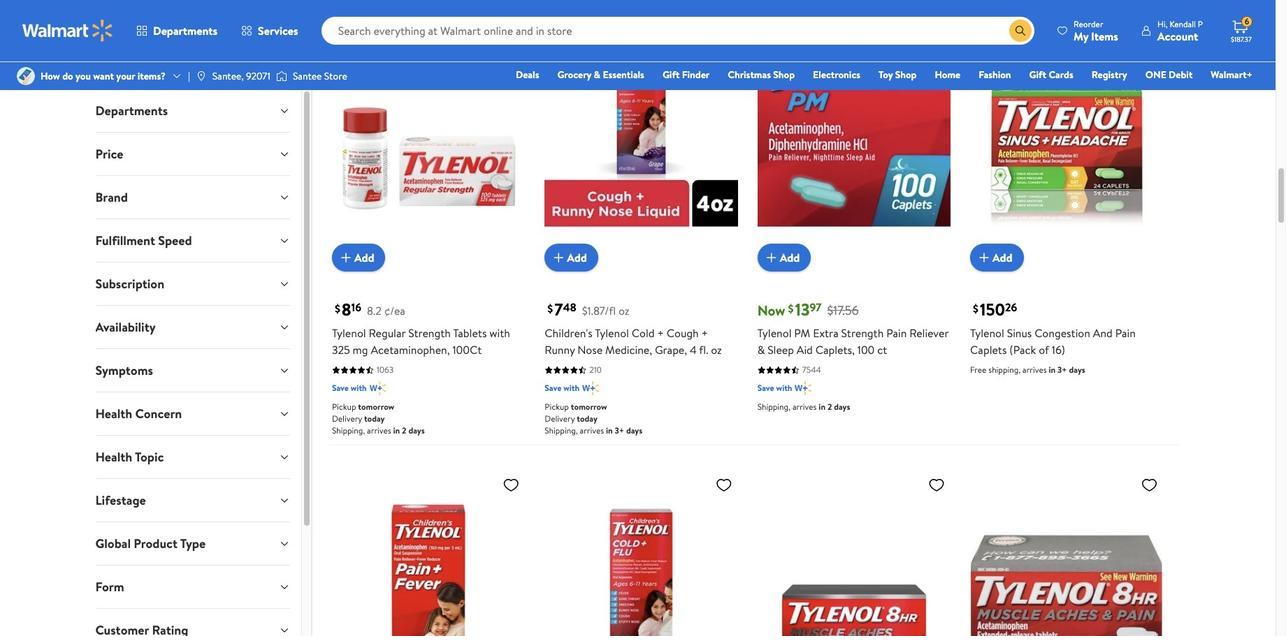 Task type: vqa. For each thing, say whether or not it's contained in the screenshot.
2nd Add from left
yes



Task type: locate. For each thing, give the bounding box(es) containing it.
2
[[828, 402, 832, 414], [402, 425, 407, 437]]

1 horizontal spatial +
[[702, 326, 708, 342]]

save with for 8
[[332, 383, 367, 395]]

2 save from the left
[[545, 383, 562, 395]]

tylenol children's pain & fever oral suspension cherry blast flavor - 4 oz image
[[332, 472, 525, 637]]

tomorrow for 8
[[358, 402, 394, 414]]

3 add to cart image from the left
[[976, 250, 993, 267]]

save with left walmart plus icon
[[545, 383, 580, 395]]

0 horizontal spatial shipping,
[[332, 425, 365, 437]]

price button
[[84, 133, 301, 175]]

product
[[134, 536, 178, 553]]

0 horizontal spatial +
[[657, 326, 664, 342]]

3 add button from the left
[[758, 244, 811, 272]]

of
[[1039, 343, 1049, 358]]

0 horizontal spatial  image
[[17, 67, 35, 85]]

&
[[594, 68, 601, 82], [758, 343, 765, 358]]

with for 7
[[564, 383, 580, 395]]

health topic tab
[[84, 436, 301, 479]]

arrives down of
[[1023, 365, 1047, 376]]

1 health from the top
[[95, 406, 132, 423]]

delivery
[[332, 414, 362, 425], [545, 414, 575, 425]]

debit
[[1169, 68, 1193, 82]]

1 horizontal spatial gift
[[1030, 68, 1047, 82]]

1 horizontal spatial 2
[[828, 402, 832, 414]]

departments button up |
[[124, 14, 229, 48]]

walmart plus image down 1063
[[370, 382, 386, 396]]

 image
[[196, 71, 207, 82]]

add to favorites list, tylenol regular strength tablets with 325 mg acetaminophen, 100ct image
[[503, 6, 520, 23]]

$ 7 48 $1.87/fl oz children's tylenol cold + cough + runny nose medicine, grape, 4 fl. oz
[[545, 298, 722, 358]]

pickup for 7
[[545, 402, 569, 414]]

departments up |
[[153, 23, 218, 38]]

$ for 8
[[335, 301, 340, 316]]

arrives down 7544
[[793, 402, 817, 414]]

save with down 325
[[332, 383, 367, 395]]

1 horizontal spatial strength
[[841, 326, 884, 342]]

sleep
[[768, 343, 794, 358]]

2 walmart plus image from the left
[[795, 382, 812, 396]]

departments button down |
[[84, 89, 301, 132]]

tylenol up sleep
[[758, 326, 792, 342]]

$ inside $ 7 48 $1.87/fl oz children's tylenol cold + cough + runny nose medicine, grape, 4 fl. oz
[[548, 301, 553, 316]]

acetaminophen,
[[371, 343, 450, 358]]

in inside the pickup tomorrow delivery today shipping, arrives in 2 days
[[393, 425, 400, 437]]

1 horizontal spatial  image
[[276, 69, 287, 83]]

with up shipping, arrives in 2 days at the right of page
[[776, 383, 792, 395]]

add up 26
[[993, 250, 1013, 266]]

health for health topic
[[95, 449, 132, 466]]

1 vertical spatial departments
[[95, 102, 168, 120]]

$ left 8
[[335, 301, 340, 316]]

add to cart image up now
[[763, 250, 780, 267]]

days inside tylenol sinus congestion and pain caplets (pack of 16) free shipping, arrives in 3+ days
[[1069, 365, 1086, 376]]

1 today from the left
[[364, 414, 385, 425]]

tylenol sinus congestion and pain caplets (pack of 16) free shipping, arrives in 3+ days
[[970, 326, 1136, 376]]

1 horizontal spatial pain
[[1116, 326, 1136, 342]]

0 horizontal spatial shop
[[774, 68, 795, 82]]

1 vertical spatial 3+
[[615, 425, 624, 437]]

0 horizontal spatial save with
[[332, 383, 367, 395]]

add up 13 on the right of the page
[[780, 250, 800, 266]]

3 tylenol from the left
[[758, 326, 792, 342]]

arrives down walmart plus icon
[[580, 425, 604, 437]]

save down 325
[[332, 383, 349, 395]]

tab
[[84, 610, 301, 637]]

kendall
[[1170, 18, 1196, 30]]

shop right 'toy'
[[895, 68, 917, 82]]

add button up now
[[758, 244, 811, 272]]

today inside the pickup tomorrow delivery today shipping, arrives in 2 days
[[364, 414, 385, 425]]

fulfillment
[[95, 232, 155, 250]]

pickup down 325
[[332, 402, 356, 414]]

2 horizontal spatial save with
[[758, 383, 792, 395]]

add to cart image
[[338, 250, 354, 267]]

1 $ from the left
[[335, 301, 340, 316]]

add to cart image for $
[[763, 250, 780, 267]]

$ inside $ 150 26
[[973, 301, 979, 316]]

0 vertical spatial oz
[[619, 304, 630, 319]]

1 horizontal spatial shipping,
[[545, 425, 578, 437]]

hi,
[[1158, 18, 1168, 30]]

health inside dropdown button
[[95, 406, 132, 423]]

delivery inside pickup tomorrow delivery today shipping, arrives in 3+ days
[[545, 414, 575, 425]]

shipping, for 8
[[332, 425, 365, 437]]

0 horizontal spatial today
[[364, 414, 385, 425]]

2 tomorrow from the left
[[571, 402, 607, 414]]

2 strength from the left
[[841, 326, 884, 342]]

pain
[[887, 326, 907, 342], [1116, 326, 1136, 342]]

oz right $1.87/fl
[[619, 304, 630, 319]]

0 vertical spatial health
[[95, 406, 132, 423]]

0 horizontal spatial 3+
[[615, 425, 624, 437]]

tylenol up medicine,
[[595, 326, 629, 342]]

delivery down runny
[[545, 414, 575, 425]]

1 add from the left
[[354, 250, 374, 266]]

today for 7
[[577, 414, 598, 425]]

save down sleep
[[758, 383, 774, 395]]

0 horizontal spatial save
[[332, 383, 349, 395]]

tomorrow down walmart plus icon
[[571, 402, 607, 414]]

today down 1063
[[364, 414, 385, 425]]

walmart plus image
[[370, 382, 386, 396], [795, 382, 812, 396]]

reorder
[[1074, 18, 1104, 30]]

2 $ from the left
[[548, 301, 553, 316]]

reorder my items
[[1074, 18, 1119, 44]]

& inside now $ 13 97 $17.56 tylenol pm extra strength pain reliever & sleep aid caplets, 100 ct
[[758, 343, 765, 358]]

with for $
[[776, 383, 792, 395]]

add for 48
[[567, 250, 587, 266]]

santee, 92071
[[212, 69, 271, 83]]

add to cart image up 150
[[976, 250, 993, 267]]

arrives down 1063
[[367, 425, 391, 437]]

tylenol inside $ 8 16 8.2 ¢/ea tylenol regular strength tablets with 325 mg acetaminophen, 100ct
[[332, 326, 366, 342]]

0 horizontal spatial strength
[[408, 326, 451, 342]]

0 vertical spatial &
[[594, 68, 601, 82]]

3+ inside pickup tomorrow delivery today shipping, arrives in 3+ days
[[615, 425, 624, 437]]

tomorrow down 1063
[[358, 402, 394, 414]]

children's
[[545, 326, 593, 342]]

$ for 7
[[548, 301, 553, 316]]

1 add button from the left
[[332, 244, 386, 272]]

how
[[41, 69, 60, 83]]

arrives inside pickup tomorrow delivery today shipping, arrives in 3+ days
[[580, 425, 604, 437]]

arrives
[[1023, 365, 1047, 376], [793, 402, 817, 414], [367, 425, 391, 437], [580, 425, 604, 437]]

0 horizontal spatial delivery
[[332, 414, 362, 425]]

with up the pickup tomorrow delivery today shipping, arrives in 2 days
[[351, 383, 367, 395]]

1 horizontal spatial pickup
[[545, 402, 569, 414]]

+ right cold
[[657, 326, 664, 342]]

availability button
[[84, 306, 301, 349]]

1 horizontal spatial &
[[758, 343, 765, 358]]

$
[[335, 301, 340, 316], [548, 301, 553, 316], [788, 301, 794, 316], [973, 301, 979, 316]]

1 vertical spatial &
[[758, 343, 765, 358]]

2 delivery from the left
[[545, 414, 575, 425]]

deals
[[516, 68, 539, 82]]

deals link
[[510, 67, 546, 83]]

& left sleep
[[758, 343, 765, 358]]

search icon image
[[1015, 25, 1026, 36]]

with left walmart plus icon
[[564, 383, 580, 395]]

shop right christmas on the right of page
[[774, 68, 795, 82]]

1 strength from the left
[[408, 326, 451, 342]]

tomorrow inside the pickup tomorrow delivery today shipping, arrives in 2 days
[[358, 402, 394, 414]]

departments down your
[[95, 102, 168, 120]]

add to favorites list, tylenol pm extra strength pain reliever & sleep aid caplets, 100 ct image
[[929, 6, 945, 23]]

store
[[324, 69, 347, 83]]

1 save with from the left
[[332, 383, 367, 395]]

caplets
[[970, 343, 1007, 358]]

3 add from the left
[[780, 250, 800, 266]]

 image right 92071
[[276, 69, 287, 83]]

grocery & essentials
[[558, 68, 645, 82]]

add button up $ 150 26
[[970, 244, 1024, 272]]

aid
[[797, 343, 813, 358]]

departments tab
[[84, 89, 301, 132]]

save with up shipping, arrives in 2 days at the right of page
[[758, 383, 792, 395]]

1 vertical spatial 2
[[402, 425, 407, 437]]

1 add to cart image from the left
[[550, 250, 567, 267]]

2 pain from the left
[[1116, 326, 1136, 342]]

& right grocery
[[594, 68, 601, 82]]

walmart plus image for 16
[[370, 382, 386, 396]]

2 gift from the left
[[1030, 68, 1047, 82]]

Walmart Site-Wide search field
[[321, 17, 1035, 45]]

1 horizontal spatial tomorrow
[[571, 402, 607, 414]]

health left the topic
[[95, 449, 132, 466]]

1 tomorrow from the left
[[358, 402, 394, 414]]

gift finder
[[663, 68, 710, 82]]

in
[[1049, 365, 1056, 376], [819, 402, 826, 414], [393, 425, 400, 437], [606, 425, 613, 437]]

christmas
[[728, 68, 771, 82]]

now $ 13 97 $17.56 tylenol pm extra strength pain reliever & sleep aid caplets, 100 ct
[[758, 298, 949, 358]]

tylenol 8 hour muscle aches & pain tablets with acetaminophen, 24 count image
[[758, 472, 951, 637]]

pickup down runny
[[545, 402, 569, 414]]

strength up 100
[[841, 326, 884, 342]]

0 horizontal spatial pickup
[[332, 402, 356, 414]]

1 shop from the left
[[774, 68, 795, 82]]

delivery down 325
[[332, 414, 362, 425]]

pickup inside pickup tomorrow delivery today shipping, arrives in 3+ days
[[545, 402, 569, 414]]

2 add button from the left
[[545, 244, 598, 272]]

health concern
[[95, 406, 182, 423]]

walmart plus image up shipping, arrives in 2 days at the right of page
[[795, 382, 812, 396]]

1 vertical spatial departments button
[[84, 89, 301, 132]]

2 pickup from the left
[[545, 402, 569, 414]]

availability
[[95, 319, 156, 336]]

in inside tylenol sinus congestion and pain caplets (pack of 16) free shipping, arrives in 3+ days
[[1049, 365, 1056, 376]]

one
[[1146, 68, 1167, 82]]

health concern tab
[[84, 393, 301, 436]]

+ up fl.
[[702, 326, 708, 342]]

add to favorites list, tylenol sinus congestion and pain caplets (pack of 16) image
[[1141, 6, 1158, 23]]

regular
[[369, 326, 406, 342]]

 image left how
[[17, 67, 35, 85]]

1 + from the left
[[657, 326, 664, 342]]

 image
[[17, 67, 35, 85], [276, 69, 287, 83]]

1 vertical spatial health
[[95, 449, 132, 466]]

save for 8
[[332, 383, 349, 395]]

1 horizontal spatial oz
[[711, 343, 722, 358]]

toy shop link
[[873, 67, 923, 83]]

1 save from the left
[[332, 383, 349, 395]]

0 horizontal spatial tomorrow
[[358, 402, 394, 414]]

health down symptoms
[[95, 406, 132, 423]]

1 horizontal spatial 3+
[[1058, 365, 1067, 376]]

1 horizontal spatial shop
[[895, 68, 917, 82]]

0 horizontal spatial gift
[[663, 68, 680, 82]]

walmart plus image for 13
[[795, 382, 812, 396]]

subscription
[[95, 275, 164, 293]]

tylenol up 325
[[332, 326, 366, 342]]

lifestage button
[[84, 480, 301, 522]]

shipping, inside pickup tomorrow delivery today shipping, arrives in 3+ days
[[545, 425, 578, 437]]

children's tylenol cold + cough + runny nose medicine, grape, 4 fl. oz image
[[545, 0, 738, 261]]

$187.37
[[1231, 34, 1252, 44]]

3+
[[1058, 365, 1067, 376], [615, 425, 624, 437]]

toy shop
[[879, 68, 917, 82]]

0 horizontal spatial 2
[[402, 425, 407, 437]]

add to cart image
[[550, 250, 567, 267], [763, 250, 780, 267], [976, 250, 993, 267]]

health for health concern
[[95, 406, 132, 423]]

save left walmart plus icon
[[545, 383, 562, 395]]

0 vertical spatial departments
[[153, 23, 218, 38]]

strength up acetaminophen,
[[408, 326, 451, 342]]

0 vertical spatial departments button
[[124, 14, 229, 48]]

delivery inside the pickup tomorrow delivery today shipping, arrives in 2 days
[[332, 414, 362, 425]]

you
[[76, 69, 91, 83]]

3 $ from the left
[[788, 301, 794, 316]]

add to cart image up 48
[[550, 250, 567, 267]]

1 horizontal spatial save with
[[545, 383, 580, 395]]

shipping, inside the pickup tomorrow delivery today shipping, arrives in 2 days
[[332, 425, 365, 437]]

pain right and
[[1116, 326, 1136, 342]]

strength
[[408, 326, 451, 342], [841, 326, 884, 342]]

1 delivery from the left
[[332, 414, 362, 425]]

$1.87/fl
[[582, 304, 616, 319]]

tylenol 8 hr muscle aches & pain, pain relief from 650 mg, 24 ct. image
[[970, 472, 1164, 637]]

grape,
[[655, 343, 687, 358]]

0 horizontal spatial &
[[594, 68, 601, 82]]

electronics
[[813, 68, 861, 82]]

0 horizontal spatial add to cart image
[[550, 250, 567, 267]]

2 add from the left
[[567, 250, 587, 266]]

4 $ from the left
[[973, 301, 979, 316]]

delivery for 7
[[545, 414, 575, 425]]

speed
[[158, 232, 192, 250]]

1 horizontal spatial walmart plus image
[[795, 382, 812, 396]]

shop
[[774, 68, 795, 82], [895, 68, 917, 82]]

departments
[[153, 23, 218, 38], [95, 102, 168, 120]]

today
[[364, 414, 385, 425], [577, 414, 598, 425]]

100ct
[[453, 343, 482, 358]]

pain up the ct
[[887, 326, 907, 342]]

1 horizontal spatial today
[[577, 414, 598, 425]]

92071
[[246, 69, 271, 83]]

1 pickup from the left
[[332, 402, 356, 414]]

electronics link
[[807, 67, 867, 83]]

1 pain from the left
[[887, 326, 907, 342]]

tylenol pm extra strength pain reliever & sleep aid caplets, 100 ct image
[[758, 0, 951, 261]]

health inside dropdown button
[[95, 449, 132, 466]]

tomorrow inside pickup tomorrow delivery today shipping, arrives in 3+ days
[[571, 402, 607, 414]]

gift left cards
[[1030, 68, 1047, 82]]

2 inside the pickup tomorrow delivery today shipping, arrives in 2 days
[[402, 425, 407, 437]]

$ left 13 on the right of the page
[[788, 301, 794, 316]]

tylenol up caplets
[[970, 326, 1005, 342]]

1 horizontal spatial delivery
[[545, 414, 575, 425]]

2 tylenol from the left
[[595, 326, 629, 342]]

2 horizontal spatial save
[[758, 383, 774, 395]]

with right tablets
[[490, 326, 510, 342]]

2 save with from the left
[[545, 383, 580, 395]]

1 horizontal spatial add to cart image
[[763, 250, 780, 267]]

tomorrow for 7
[[571, 402, 607, 414]]

1 tylenol from the left
[[332, 326, 366, 342]]

symptoms
[[95, 362, 153, 380]]

shipping, arrives in 2 days
[[758, 402, 851, 414]]

$ inside $ 8 16 8.2 ¢/ea tylenol regular strength tablets with 325 mg acetaminophen, 100ct
[[335, 301, 340, 316]]

services
[[258, 23, 298, 38]]

$ left '7'
[[548, 301, 553, 316]]

$ left 150
[[973, 301, 979, 316]]

3 save with from the left
[[758, 383, 792, 395]]

0 vertical spatial 3+
[[1058, 365, 1067, 376]]

registry link
[[1086, 67, 1134, 83]]

100
[[858, 343, 875, 358]]

2 today from the left
[[577, 414, 598, 425]]

Search search field
[[321, 17, 1035, 45]]

add up 16
[[354, 250, 374, 266]]

1 walmart plus image from the left
[[370, 382, 386, 396]]

today down walmart plus icon
[[577, 414, 598, 425]]

2 health from the top
[[95, 449, 132, 466]]

1 gift from the left
[[663, 68, 680, 82]]

walmart+ link
[[1205, 67, 1259, 83]]

gift left finder
[[663, 68, 680, 82]]

days inside the pickup tomorrow delivery today shipping, arrives in 2 days
[[409, 425, 425, 437]]

3 save from the left
[[758, 383, 774, 395]]

oz right fl.
[[711, 343, 722, 358]]

325
[[332, 343, 350, 358]]

save
[[332, 383, 349, 395], [545, 383, 562, 395], [758, 383, 774, 395]]

2 add to cart image from the left
[[763, 250, 780, 267]]

form button
[[84, 566, 301, 609]]

0 horizontal spatial walmart plus image
[[370, 382, 386, 396]]

add button up 16
[[332, 244, 386, 272]]

shop for toy shop
[[895, 68, 917, 82]]

delivery for 8
[[332, 414, 362, 425]]

4 tylenol from the left
[[970, 326, 1005, 342]]

items
[[1091, 28, 1119, 44]]

today inside pickup tomorrow delivery today shipping, arrives in 3+ days
[[577, 414, 598, 425]]

add button up 48
[[545, 244, 598, 272]]

add up 48
[[567, 250, 587, 266]]

pickup inside the pickup tomorrow delivery today shipping, arrives in 2 days
[[332, 402, 356, 414]]

2 shop from the left
[[895, 68, 917, 82]]

0 horizontal spatial pain
[[887, 326, 907, 342]]

2 horizontal spatial add to cart image
[[976, 250, 993, 267]]

type
[[180, 536, 206, 553]]

save for $
[[758, 383, 774, 395]]

add button
[[332, 244, 386, 272], [545, 244, 598, 272], [758, 244, 811, 272], [970, 244, 1024, 272]]

$ for 150
[[973, 301, 979, 316]]

1 horizontal spatial save
[[545, 383, 562, 395]]



Task type: describe. For each thing, give the bounding box(es) containing it.
210
[[590, 365, 602, 376]]

arrives inside tylenol sinus congestion and pain caplets (pack of 16) free shipping, arrives in 3+ days
[[1023, 365, 1047, 376]]

grocery
[[558, 68, 592, 82]]

save with for $
[[758, 383, 792, 395]]

price tab
[[84, 133, 301, 175]]

16
[[351, 301, 362, 316]]

26
[[1005, 301, 1018, 316]]

& inside grocery & essentials link
[[594, 68, 601, 82]]

strength inside $ 8 16 8.2 ¢/ea tylenol regular strength tablets with 325 mg acetaminophen, 100ct
[[408, 326, 451, 342]]

brand tab
[[84, 176, 301, 219]]

home link
[[929, 67, 967, 83]]

hi, kendall p account
[[1158, 18, 1203, 44]]

santee
[[293, 69, 322, 83]]

1063
[[377, 365, 394, 376]]

7
[[555, 298, 563, 322]]

3+ inside tylenol sinus congestion and pain caplets (pack of 16) free shipping, arrives in 3+ days
[[1058, 365, 1067, 376]]

add to favorites list, children's tylenol cold + cough + runny nose medicine, grape, 4 fl. oz image
[[716, 6, 732, 23]]

arrives inside the pickup tomorrow delivery today shipping, arrives in 2 days
[[367, 425, 391, 437]]

fulfillment speed tab
[[84, 220, 301, 262]]

departments inside departments tab
[[95, 102, 168, 120]]

8
[[342, 298, 351, 322]]

$ inside now $ 13 97 $17.56 tylenol pm extra strength pain reliever & sleep aid caplets, 100 ct
[[788, 301, 794, 316]]

services button
[[229, 14, 310, 48]]

topic
[[135, 449, 164, 466]]

registry
[[1092, 68, 1128, 82]]

lifestage
[[95, 492, 146, 510]]

lifestage tab
[[84, 480, 301, 522]]

caplets,
[[816, 343, 855, 358]]

add button for $
[[758, 244, 811, 272]]

want
[[93, 69, 114, 83]]

symptoms button
[[84, 350, 301, 392]]

0 vertical spatial 2
[[828, 402, 832, 414]]

your
[[116, 69, 135, 83]]

brand button
[[84, 176, 301, 219]]

pickup for 8
[[332, 402, 356, 414]]

add to favorites list, tylenol 8 hour muscle aches & pain tablets with acetaminophen, 24 count image
[[929, 477, 945, 495]]

7544
[[802, 365, 821, 376]]

with for 8
[[351, 383, 367, 395]]

pain inside tylenol sinus congestion and pain caplets (pack of 16) free shipping, arrives in 3+ days
[[1116, 326, 1136, 342]]

add to favorites list, children's tylenol cold & flu liquid oral suspension, grape, 4 fl. oz image
[[716, 477, 732, 495]]

walmart plus image
[[582, 382, 599, 396]]

gift cards link
[[1023, 67, 1080, 83]]

form
[[95, 579, 124, 596]]

nose
[[578, 343, 603, 358]]

add to favorites list, tylenol children's pain & fever oral suspension cherry blast flavor - 4 oz image
[[503, 477, 520, 495]]

do
[[62, 69, 73, 83]]

6 $187.37
[[1231, 16, 1252, 44]]

santee store
[[293, 69, 347, 83]]

children's tylenol cold & flu liquid oral suspension, grape, 4 fl. oz image
[[545, 472, 738, 637]]

form tab
[[84, 566, 301, 609]]

2 + from the left
[[702, 326, 708, 342]]

tylenol regular strength tablets with 325 mg acetaminophen, 100ct image
[[332, 0, 525, 261]]

fl.
[[699, 343, 708, 358]]

with inside $ 8 16 8.2 ¢/ea tylenol regular strength tablets with 325 mg acetaminophen, 100ct
[[490, 326, 510, 342]]

santee,
[[212, 69, 244, 83]]

pickup tomorrow delivery today shipping, arrives in 3+ days
[[545, 402, 643, 437]]

48
[[563, 301, 577, 316]]

pm
[[794, 326, 811, 342]]

 image for how do you want your items?
[[17, 67, 35, 85]]

walmart image
[[22, 20, 113, 42]]

1 vertical spatial oz
[[711, 343, 722, 358]]

cold
[[632, 326, 655, 342]]

availability tab
[[84, 306, 301, 349]]

16)
[[1052, 343, 1066, 358]]

one debit link
[[1139, 67, 1199, 83]]

account
[[1158, 28, 1199, 44]]

add to cart image for 7
[[550, 250, 567, 267]]

subscription button
[[84, 263, 301, 306]]

in inside pickup tomorrow delivery today shipping, arrives in 3+ days
[[606, 425, 613, 437]]

add to favorites list, tylenol 8 hr muscle aches & pain, pain relief from 650 mg, 24 ct. image
[[1141, 477, 1158, 495]]

97
[[810, 301, 822, 316]]

 image for santee store
[[276, 69, 287, 83]]

one debit
[[1146, 68, 1193, 82]]

sinus
[[1007, 326, 1032, 342]]

save with for 7
[[545, 383, 580, 395]]

today for 8
[[364, 414, 385, 425]]

tylenol inside now $ 13 97 $17.56 tylenol pm extra strength pain reliever & sleep aid caplets, 100 ct
[[758, 326, 792, 342]]

strength inside now $ 13 97 $17.56 tylenol pm extra strength pain reliever & sleep aid caplets, 100 ct
[[841, 326, 884, 342]]

|
[[188, 69, 190, 83]]

$ 8 16 8.2 ¢/ea tylenol regular strength tablets with 325 mg acetaminophen, 100ct
[[332, 298, 510, 358]]

tylenol inside tylenol sinus congestion and pain caplets (pack of 16) free shipping, arrives in 3+ days
[[970, 326, 1005, 342]]

150
[[980, 298, 1005, 322]]

gift cards
[[1030, 68, 1074, 82]]

brand
[[95, 189, 128, 206]]

gift finder link
[[656, 67, 716, 83]]

ct
[[878, 343, 887, 358]]

global product type
[[95, 536, 206, 553]]

2 horizontal spatial shipping,
[[758, 402, 791, 414]]

p
[[1198, 18, 1203, 30]]

fulfillment speed button
[[84, 220, 301, 262]]

8.2
[[367, 304, 382, 319]]

and
[[1093, 326, 1113, 342]]

gift for gift cards
[[1030, 68, 1047, 82]]

shipping, for 7
[[545, 425, 578, 437]]

13
[[795, 298, 810, 322]]

shipping,
[[989, 365, 1021, 376]]

items?
[[138, 69, 166, 83]]

reliever
[[910, 326, 949, 342]]

6
[[1245, 16, 1250, 27]]

health topic button
[[84, 436, 301, 479]]

0 horizontal spatial oz
[[619, 304, 630, 319]]

$ 150 26
[[973, 298, 1018, 322]]

add for 13
[[780, 250, 800, 266]]

pain inside now $ 13 97 $17.56 tylenol pm extra strength pain reliever & sleep aid caplets, 100 ct
[[887, 326, 907, 342]]

global product type tab
[[84, 523, 301, 566]]

medicine,
[[605, 343, 652, 358]]

my
[[1074, 28, 1089, 44]]

symptoms tab
[[84, 350, 301, 392]]

days inside pickup tomorrow delivery today shipping, arrives in 3+ days
[[626, 425, 643, 437]]

congestion
[[1035, 326, 1091, 342]]

4 add button from the left
[[970, 244, 1024, 272]]

now
[[758, 302, 786, 321]]

subscription tab
[[84, 263, 301, 306]]

tylenol inside $ 7 48 $1.87/fl oz children's tylenol cold + cough + runny nose medicine, grape, 4 fl. oz
[[595, 326, 629, 342]]

4
[[690, 343, 697, 358]]

shop for christmas shop
[[774, 68, 795, 82]]

runny
[[545, 343, 575, 358]]

add button for 7
[[545, 244, 598, 272]]

4 add from the left
[[993, 250, 1013, 266]]

add for 16
[[354, 250, 374, 266]]

tylenol sinus congestion and pain caplets (pack of 16) image
[[970, 0, 1164, 261]]

save for 7
[[545, 383, 562, 395]]

gift for gift finder
[[663, 68, 680, 82]]

toy
[[879, 68, 893, 82]]

add button for 8
[[332, 244, 386, 272]]

fulfillment speed
[[95, 232, 192, 250]]

concern
[[135, 406, 182, 423]]

essentials
[[603, 68, 645, 82]]



